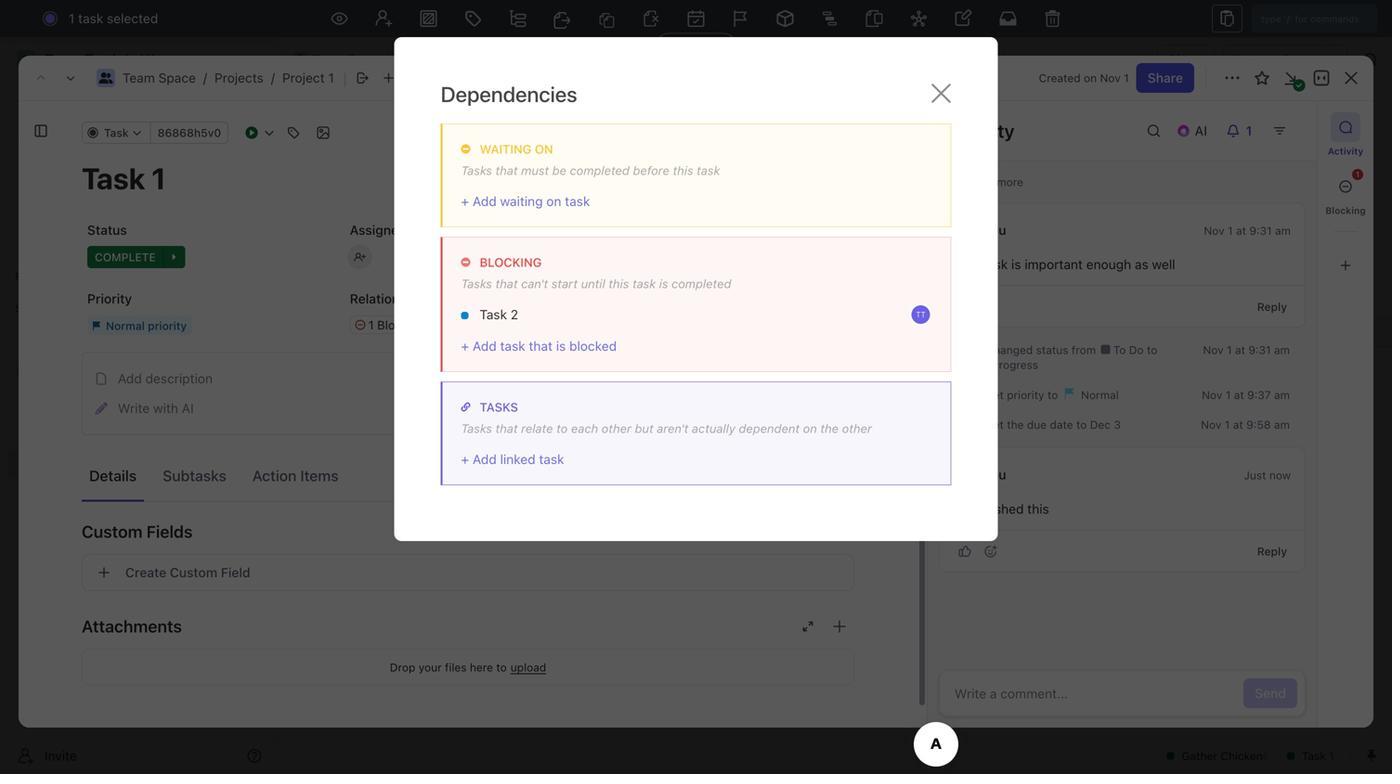 Task type: locate. For each thing, give the bounding box(es) containing it.
just now
[[1244, 469, 1291, 482]]

1 vertical spatial nov 1 at 9:31 am
[[1203, 344, 1290, 357]]

1 horizontal spatial on
[[803, 422, 817, 436]]

user group image down spaces
[[19, 364, 33, 375]]

blocking down relationships
[[377, 318, 426, 332]]

1 vertical spatial +
[[461, 339, 469, 354]]

3 + from the top
[[461, 452, 469, 467]]

am up nov 1 at 9:37 am
[[1274, 344, 1290, 357]]

2 reply from the top
[[1258, 545, 1288, 558]]

actually
[[692, 422, 736, 436]]

add down 'task 2'
[[473, 339, 497, 354]]

you for task
[[984, 223, 1007, 238]]

write with ai button
[[88, 394, 848, 424]]

0 horizontal spatial other
[[602, 422, 632, 436]]

space inside sidebar navigation
[[80, 362, 118, 377]]

1 set from the top
[[988, 389, 1004, 402]]

share left automations
[[1169, 52, 1204, 67]]

on right "dependent"
[[803, 422, 817, 436]]

add down the grant
[[374, 501, 398, 516]]

projects inside team space / projects / project 1 |
[[215, 70, 264, 85]]

1 horizontal spatial tt
[[959, 225, 971, 235]]

1 vertical spatial reply button
[[1250, 541, 1295, 563]]

user group image up project 1 link
[[295, 55, 307, 64]]

‎task 1
[[374, 323, 412, 339]]

add description button
[[88, 364, 848, 394]]

write with ai
[[118, 401, 194, 416]]

tree containing team space
[[7, 323, 269, 574]]

0 vertical spatial blocking
[[1326, 205, 1366, 216]]

team space link inside tree
[[45, 355, 266, 385]]

add task down ‎task 1
[[374, 356, 429, 371]]

2 vertical spatial on
[[803, 422, 817, 436]]

due
[[612, 222, 637, 238]]

calendar link
[[470, 167, 529, 193]]

add inside button
[[118, 371, 142, 386]]

1 horizontal spatial this
[[673, 163, 694, 177]]

1 vertical spatial share
[[1148, 70, 1183, 85]]

1 horizontal spatial activity
[[1328, 146, 1364, 157]]

0 horizontal spatial projects
[[56, 393, 105, 409]]

0 horizontal spatial activity
[[950, 120, 1015, 142]]

1 + from the top
[[461, 194, 469, 209]]

status
[[87, 222, 127, 238]]

0 horizontal spatial to do
[[346, 553, 382, 566]]

1 vertical spatial projects link
[[56, 386, 217, 416]]

1 you from the top
[[984, 223, 1007, 238]]

is inside task sidebar content section
[[1012, 257, 1021, 272]]

0 horizontal spatial team space
[[45, 362, 118, 377]]

1 vertical spatial activity
[[1328, 146, 1364, 157]]

1 horizontal spatial to do
[[1111, 344, 1147, 357]]

reply button down search tasks... text box
[[1250, 296, 1295, 318]]

9:31 for changed status from
[[1249, 344, 1271, 357]]

0 vertical spatial reply
[[1258, 301, 1288, 314]]

+ for + add linked task
[[461, 452, 469, 467]]

projects link
[[215, 70, 264, 85], [56, 386, 217, 416]]

1 vertical spatial set
[[988, 419, 1004, 432]]

task left 2
[[480, 307, 507, 322]]

tasks for tasks
[[461, 422, 492, 436]]

0 horizontal spatial custom
[[82, 522, 143, 542]]

reply button down the just now
[[1250, 541, 1295, 563]]

pencil image
[[95, 403, 107, 415]]

on right created
[[1084, 72, 1097, 85]]

complete
[[346, 263, 407, 276]]

9:31 left task sidebar navigation "tab list"
[[1250, 224, 1272, 237]]

0 horizontal spatial /
[[203, 70, 207, 85]]

0 vertical spatial progress
[[992, 359, 1039, 372]]

share for 'share' button under new button
[[1169, 52, 1204, 67]]

nov for you
[[1204, 224, 1225, 237]]

nov
[[1100, 72, 1121, 85], [1204, 224, 1225, 237], [1203, 344, 1224, 357], [1202, 389, 1223, 402], [1201, 419, 1222, 432]]

0 horizontal spatial team
[[45, 362, 77, 377]]

am left task sidebar navigation "tab list"
[[1275, 224, 1291, 237]]

0 vertical spatial team space
[[312, 52, 385, 67]]

team up |
[[312, 52, 344, 67]]

share right created on nov 1
[[1148, 70, 1183, 85]]

custom inside button
[[170, 565, 217, 581]]

space up home link
[[158, 70, 196, 85]]

due
[[1027, 419, 1047, 432]]

2 vertical spatial +
[[461, 452, 469, 467]]

task inside dependencies dialog
[[480, 307, 507, 322]]

reply button for we finished this
[[1250, 541, 1295, 563]]

project left |
[[282, 70, 325, 85]]

/ up the 86868h5v0
[[203, 70, 207, 85]]

team inside tree
[[45, 362, 77, 377]]

Search tasks... text field
[[1161, 211, 1347, 239]]

team space link
[[289, 48, 390, 71], [123, 70, 196, 85], [45, 355, 266, 385]]

0 horizontal spatial is
[[556, 339, 566, 354]]

am for you
[[1275, 224, 1291, 237]]

0 horizontal spatial on
[[547, 194, 562, 209]]

do right 'from'
[[1129, 344, 1144, 357]]

is left important
[[1012, 257, 1021, 272]]

this right finished
[[1028, 502, 1049, 517]]

space up "pencil" image
[[80, 362, 118, 377]]

1 horizontal spatial space
[[158, 70, 196, 85]]

add down automations button
[[1258, 119, 1283, 135]]

the inside dependencies dialog
[[821, 422, 839, 436]]

tasks for blocking
[[461, 277, 492, 291]]

0 vertical spatial user group image
[[295, 55, 307, 64]]

completed right be
[[570, 163, 630, 177]]

2 + from the top
[[461, 339, 469, 354]]

created
[[1039, 72, 1081, 85]]

share button down new button
[[1158, 45, 1215, 74]]

user group image
[[295, 55, 307, 64], [19, 364, 33, 375]]

1
[[69, 11, 75, 26], [328, 70, 334, 85], [1124, 72, 1129, 85], [411, 111, 424, 142], [1356, 170, 1360, 179], [1228, 224, 1233, 237], [368, 318, 374, 332], [406, 323, 412, 339], [1227, 344, 1232, 357], [1226, 389, 1231, 402], [443, 408, 448, 421], [1225, 419, 1230, 432]]

dismiss
[[681, 38, 723, 50]]

1 horizontal spatial the
[[1007, 419, 1024, 432]]

custom left the field
[[170, 565, 217, 581]]

team space up "pencil" image
[[45, 362, 118, 377]]

task up relate in the left bottom of the page
[[524, 408, 549, 421]]

do inside task sidebar content section
[[1129, 344, 1144, 357]]

2 reply button from the top
[[1250, 541, 1295, 563]]

reply for this task is important enough as well
[[1258, 301, 1288, 314]]

1 horizontal spatial projects
[[215, 70, 264, 85]]

you up finished
[[984, 467, 1007, 483]]

to do right 'from'
[[1111, 344, 1147, 357]]

task 2 link
[[480, 307, 910, 323]]

+
[[461, 194, 469, 209], [461, 339, 469, 354], [461, 452, 469, 467]]

that for tasks
[[496, 422, 518, 436]]

tasks up + add linked task on the left of the page
[[461, 422, 492, 436]]

0 horizontal spatial the
[[821, 422, 839, 436]]

2 you from the top
[[984, 467, 1007, 483]]

add up write
[[118, 371, 142, 386]]

inbox
[[45, 129, 77, 144]]

set left priority
[[988, 389, 1004, 402]]

0 vertical spatial tt
[[959, 225, 971, 235]]

1 horizontal spatial progress
[[992, 359, 1039, 372]]

assignees
[[774, 219, 829, 232]]

⌘k
[[821, 11, 841, 26]]

attachments button
[[82, 605, 855, 649]]

0 horizontal spatial in
[[346, 408, 358, 421]]

0 vertical spatial in
[[979, 359, 989, 372]]

0 horizontal spatial completed
[[570, 163, 630, 177]]

1 vertical spatial tt
[[916, 311, 926, 319]]

1 vertical spatial 9:31
[[1249, 344, 1271, 357]]

1 horizontal spatial team
[[123, 70, 155, 85]]

you
[[984, 223, 1007, 238], [984, 467, 1007, 483]]

activity inside task sidebar navigation "tab list"
[[1328, 146, 1364, 157]]

0 vertical spatial project
[[282, 70, 325, 85]]

relationships
[[350, 291, 432, 307]]

blocking down 1 button
[[1326, 205, 1366, 216]]

‎task
[[374, 323, 403, 339]]

to inside dependencies dialog
[[557, 422, 568, 436]]

progress up the grant
[[361, 408, 422, 421]]

is up task 2 link
[[659, 277, 668, 291]]

1 vertical spatial in
[[346, 408, 358, 421]]

that down waiting
[[496, 163, 518, 177]]

the
[[1007, 419, 1024, 432], [821, 422, 839, 436]]

enough
[[1087, 257, 1132, 272]]

1 blocking
[[368, 318, 426, 332]]

subtasks button
[[155, 459, 234, 493]]

relate
[[521, 422, 553, 436]]

add task button
[[1247, 112, 1326, 142], [463, 259, 542, 281], [366, 353, 437, 375], [477, 404, 556, 426], [366, 497, 437, 520]]

0 vertical spatial on
[[1084, 72, 1097, 85]]

project inside team space / projects / project 1 |
[[282, 70, 325, 85]]

1 vertical spatial on
[[547, 194, 562, 209]]

normal
[[1078, 389, 1119, 402]]

task down 2
[[500, 339, 525, 354]]

1 vertical spatial reply
[[1258, 545, 1288, 558]]

2 horizontal spatial team
[[312, 52, 344, 67]]

1 horizontal spatial user group image
[[295, 55, 307, 64]]

in inside to in progress
[[979, 359, 989, 372]]

0 vertical spatial +
[[461, 194, 469, 209]]

0 horizontal spatial space
[[80, 362, 118, 377]]

dependencies
[[441, 82, 577, 107]]

2 vertical spatial blocking
[[377, 318, 426, 332]]

2 horizontal spatial is
[[1012, 257, 1021, 272]]

/ left project 1 link
[[271, 70, 275, 85]]

2 horizontal spatial blocking
[[1326, 205, 1366, 216]]

action items button
[[245, 459, 346, 493]]

nov 1 at 9:31 am for changed status from
[[1203, 344, 1290, 357]]

0 horizontal spatial do
[[365, 553, 382, 566]]

at
[[1236, 224, 1247, 237], [1235, 344, 1246, 357], [1234, 389, 1244, 402], [1233, 419, 1244, 432]]

that left relate in the left bottom of the page
[[496, 422, 518, 436]]

custom up the create at the bottom of the page
[[82, 522, 143, 542]]

0 vertical spatial 9:31
[[1250, 224, 1272, 237]]

reply
[[1258, 301, 1288, 314], [1258, 545, 1288, 558]]

details
[[89, 467, 137, 485]]

9:37
[[1248, 389, 1271, 402]]

1 horizontal spatial in
[[979, 359, 989, 372]]

completed up task 2 link
[[672, 277, 732, 291]]

projects left project 1 link
[[215, 70, 264, 85]]

1 vertical spatial do
[[365, 553, 382, 566]]

dashboards link
[[7, 185, 269, 215]]

1 horizontal spatial blocking
[[480, 255, 542, 269]]

type '/' for commands field
[[1252, 5, 1378, 33]]

1 reply button from the top
[[1250, 296, 1295, 318]]

task right "this"
[[983, 257, 1008, 272]]

drop your files here to upload
[[390, 661, 546, 674]]

1 vertical spatial team
[[123, 70, 155, 85]]

1 horizontal spatial do
[[1129, 344, 1144, 357]]

project down |
[[322, 111, 406, 142]]

completed
[[570, 163, 630, 177], [672, 277, 732, 291]]

9:31 up 9:37
[[1249, 344, 1271, 357]]

due date
[[612, 222, 669, 238]]

do left 4
[[365, 553, 382, 566]]

tt inside task sidebar content section
[[959, 225, 971, 235]]

this
[[954, 257, 979, 272]]

task up can't
[[510, 263, 534, 276]]

the right "dependent"
[[821, 422, 839, 436]]

grant payment link
[[370, 463, 644, 490]]

set
[[988, 389, 1004, 402], [988, 419, 1004, 432]]

dependencies dialog
[[394, 37, 998, 542]]

1 vertical spatial you
[[984, 467, 1007, 483]]

that for waiting on
[[496, 163, 518, 177]]

you up the this task is important enough as well
[[984, 223, 1007, 238]]

team space up |
[[312, 52, 385, 67]]

0 horizontal spatial user group image
[[19, 364, 33, 375]]

assigned to
[[350, 222, 422, 238]]

to do left 4
[[346, 553, 382, 566]]

this right before
[[673, 163, 694, 177]]

nov 1 at 9:31 am for you
[[1204, 224, 1291, 237]]

custom
[[82, 522, 143, 542], [170, 565, 217, 581]]

0 vertical spatial to do
[[1111, 344, 1147, 357]]

ai
[[182, 401, 194, 416]]

this right until
[[609, 277, 629, 291]]

1 vertical spatial projects
[[56, 393, 105, 409]]

1 vertical spatial completed
[[672, 277, 732, 291]]

1 reply from the top
[[1258, 301, 1288, 314]]

set down set priority to
[[988, 419, 1004, 432]]

2 set from the top
[[988, 419, 1004, 432]]

the left due
[[1007, 419, 1024, 432]]

assigned
[[350, 222, 407, 238]]

0 horizontal spatial this
[[609, 277, 629, 291]]

changed
[[988, 344, 1033, 357]]

2 vertical spatial team
[[45, 362, 77, 377]]

we finished this
[[954, 502, 1049, 517]]

subtasks
[[163, 467, 226, 485]]

2 horizontal spatial this
[[1028, 502, 1049, 517]]

drop
[[390, 661, 416, 674]]

team space link up write with ai at the bottom
[[45, 355, 266, 385]]

0 vertical spatial completed
[[570, 163, 630, 177]]

+ add linked task
[[461, 452, 564, 467]]

user group image
[[99, 72, 113, 84]]

team inside team space / projects / project 1 |
[[123, 70, 155, 85]]

1 horizontal spatial other
[[842, 422, 872, 436]]

2 other from the left
[[842, 422, 872, 436]]

new button
[[1204, 4, 1269, 33]]

in progress
[[346, 408, 422, 421]]

from
[[1072, 344, 1096, 357]]

inbox link
[[7, 122, 269, 151]]

add task button down the grant
[[366, 497, 437, 520]]

to
[[410, 222, 422, 238], [1114, 344, 1126, 357], [1147, 344, 1158, 357], [1048, 389, 1058, 402], [1077, 419, 1087, 432], [557, 422, 568, 436], [346, 553, 362, 566], [496, 661, 507, 674]]

team up home link
[[123, 70, 155, 85]]

other left 'but'
[[602, 422, 632, 436]]

that for blocking
[[496, 277, 518, 291]]

add description
[[118, 371, 213, 386]]

1 horizontal spatial custom
[[170, 565, 217, 581]]

1 vertical spatial user group image
[[19, 364, 33, 375]]

+ for + add waiting on task
[[461, 194, 469, 209]]

that left can't
[[496, 277, 518, 291]]

tasks up 'task 2'
[[461, 277, 492, 291]]

am right 9:37
[[1274, 389, 1290, 402]]

progress down changed at the right top of the page
[[992, 359, 1039, 372]]

task right linked
[[539, 452, 564, 467]]

reply button
[[1250, 296, 1295, 318], [1250, 541, 1295, 563]]

add up 'task 2'
[[485, 263, 507, 276]]

0 vertical spatial activity
[[950, 120, 1015, 142]]

action
[[252, 467, 297, 485]]

is
[[1012, 257, 1021, 272], [659, 277, 668, 291], [556, 339, 566, 354]]

task
[[1286, 119, 1314, 135], [510, 263, 534, 276], [480, 307, 507, 322], [402, 356, 429, 371], [524, 408, 549, 421], [402, 501, 429, 516]]

space
[[348, 52, 385, 67], [158, 70, 196, 85], [80, 362, 118, 377]]

reply down the just now
[[1258, 545, 1288, 558]]

tree
[[7, 323, 269, 574]]

0 horizontal spatial progress
[[361, 408, 422, 421]]

2 vertical spatial this
[[1028, 502, 1049, 517]]

reply down search tasks... text box
[[1258, 301, 1288, 314]]

2 horizontal spatial /
[[394, 52, 398, 67]]

0 vertical spatial do
[[1129, 344, 1144, 357]]

0 vertical spatial team
[[312, 52, 344, 67]]

projects left write
[[56, 393, 105, 409]]

tasks for waiting on
[[461, 163, 492, 177]]

2 horizontal spatial on
[[1084, 72, 1097, 85]]

/ up project 1
[[394, 52, 398, 67]]

1 vertical spatial project
[[322, 111, 406, 142]]

add task button up 'task 2'
[[463, 259, 542, 281]]

1 vertical spatial space
[[158, 70, 196, 85]]

calendar
[[474, 172, 529, 188]]

am for changed status from
[[1274, 344, 1290, 357]]

user group image inside 'team space' link
[[295, 55, 307, 64]]

0 horizontal spatial tt
[[916, 311, 926, 319]]

0 vertical spatial is
[[1012, 257, 1021, 272]]

create
[[125, 565, 166, 581]]

1 vertical spatial this
[[609, 277, 629, 291]]

projects link inside tree
[[56, 386, 217, 416]]

1 vertical spatial progress
[[361, 408, 422, 421]]

1 vertical spatial custom
[[170, 565, 217, 581]]

here
[[470, 661, 493, 674]]

1 button
[[1331, 169, 1364, 202]]

task down automations button
[[1286, 119, 1314, 135]]

reply for we finished this
[[1258, 545, 1288, 558]]

priority
[[87, 291, 132, 307]]

upload
[[511, 661, 546, 674]]

activity
[[950, 120, 1015, 142], [1328, 146, 1364, 157]]

files
[[445, 661, 467, 674]]

blocked
[[569, 339, 617, 354]]

tasks down waiting
[[461, 163, 492, 177]]

on down be
[[547, 194, 562, 209]]

0 vertical spatial reply button
[[1250, 296, 1295, 318]]

on
[[1084, 72, 1097, 85], [547, 194, 562, 209], [803, 422, 817, 436]]

share button right created on nov 1
[[1137, 63, 1195, 93]]

0 vertical spatial space
[[348, 52, 385, 67]]

blocking up can't
[[480, 255, 542, 269]]

team down spaces
[[45, 362, 77, 377]]

list link
[[414, 167, 440, 193]]

is left blocked
[[556, 339, 566, 354]]

0 vertical spatial nov 1 at 9:31 am
[[1204, 224, 1291, 237]]

set the due date to dec 3
[[985, 419, 1121, 432]]

0 vertical spatial custom
[[82, 522, 143, 542]]

add task down the grant
[[374, 501, 429, 516]]

0 vertical spatial you
[[984, 223, 1007, 238]]

grant
[[374, 468, 409, 484]]

set priority to
[[985, 389, 1061, 402]]

2 vertical spatial space
[[80, 362, 118, 377]]



Task type: describe. For each thing, give the bounding box(es) containing it.
set for priority
[[988, 389, 1004, 402]]

1 horizontal spatial completed
[[672, 277, 732, 291]]

task 2
[[480, 307, 518, 322]]

+ add task that is blocked
[[461, 339, 617, 354]]

with
[[153, 401, 178, 416]]

selected
[[107, 11, 158, 26]]

now
[[1270, 469, 1291, 482]]

projects inside sidebar navigation
[[56, 393, 105, 409]]

date
[[640, 222, 669, 238]]

items
[[300, 467, 339, 485]]

field
[[221, 565, 250, 581]]

1 task selected
[[69, 11, 158, 26]]

important
[[1025, 257, 1083, 272]]

task sidebar navigation tab list
[[1326, 112, 1366, 281]]

to do inside task sidebar content section
[[1111, 344, 1147, 357]]

gantt link
[[560, 167, 598, 193]]

tasks down add description button
[[480, 400, 518, 414]]

this task is important enough as well
[[954, 257, 1176, 272]]

tree inside sidebar navigation
[[7, 323, 269, 574]]

home link
[[7, 90, 269, 120]]

dependent
[[739, 422, 800, 436]]

1 horizontal spatial is
[[659, 277, 668, 291]]

at for you
[[1236, 224, 1247, 237]]

that left blocked
[[529, 339, 553, 354]]

home
[[45, 97, 80, 112]]

nov for changed status from
[[1203, 344, 1224, 357]]

sidebar navigation
[[0, 37, 278, 775]]

well
[[1152, 257, 1176, 272]]

send button
[[1244, 679, 1298, 709]]

tasks that relate to each other but aren't actually dependent on the other
[[461, 422, 872, 436]]

list
[[417, 172, 440, 188]]

1 inside button
[[1356, 170, 1360, 179]]

before
[[633, 163, 670, 177]]

task down gantt link at the top of page
[[565, 194, 590, 209]]

user group image inside tree
[[19, 364, 33, 375]]

project 1
[[322, 111, 429, 142]]

2
[[511, 307, 518, 322]]

on
[[535, 142, 553, 156]]

add up + add linked task on the left of the page
[[499, 408, 521, 421]]

send
[[1255, 686, 1287, 701]]

1 inside team space / projects / project 1 |
[[328, 70, 334, 85]]

task left the selected at left top
[[78, 11, 103, 26]]

must
[[521, 163, 549, 177]]

created on nov 1
[[1039, 72, 1129, 85]]

add left linked
[[473, 452, 497, 467]]

tasks that must be completed before this task
[[461, 163, 720, 177]]

linked
[[500, 452, 536, 467]]

waiting
[[480, 142, 532, 156]]

date
[[1050, 419, 1073, 432]]

as
[[1135, 257, 1149, 272]]

add task button up linked
[[477, 404, 556, 426]]

custom fields button
[[82, 510, 855, 555]]

changed status from
[[985, 344, 1099, 357]]

just
[[1244, 469, 1267, 482]]

0 vertical spatial projects link
[[215, 70, 264, 85]]

add task up can't
[[485, 263, 534, 276]]

add down ‎task
[[374, 356, 398, 371]]

new
[[1230, 11, 1258, 26]]

table
[[632, 172, 665, 188]]

+ for + add task that is blocked
[[461, 339, 469, 354]]

‎task 1 link
[[370, 318, 644, 345]]

task right before
[[697, 163, 720, 177]]

nov 1 at 9:37 am
[[1202, 389, 1290, 402]]

tt inside dependencies dialog
[[916, 311, 926, 319]]

payment
[[412, 468, 466, 484]]

4
[[403, 553, 411, 566]]

3
[[1114, 419, 1121, 432]]

blocking inside dependencies dialog
[[480, 255, 542, 269]]

blocking inside task sidebar navigation "tab list"
[[1326, 205, 1366, 216]]

1 vertical spatial to do
[[346, 553, 382, 566]]

at for set priority to
[[1234, 389, 1244, 402]]

gantt
[[564, 172, 598, 188]]

at for changed status from
[[1235, 344, 1246, 357]]

1 other from the left
[[602, 422, 632, 436]]

Edit task name text field
[[82, 161, 855, 196]]

project 1 link
[[282, 70, 334, 85]]

2 horizontal spatial space
[[348, 52, 385, 67]]

but
[[635, 422, 654, 436]]

share for 'share' button on the right of created on nov 1
[[1148, 70, 1183, 85]]

activity inside task sidebar content section
[[950, 120, 1015, 142]]

create custom field button
[[82, 555, 855, 592]]

am for set priority to
[[1274, 389, 1290, 402]]

space inside team space / projects / project 1 |
[[158, 70, 196, 85]]

0 vertical spatial this
[[673, 163, 694, 177]]

write
[[118, 401, 150, 416]]

the inside task sidebar content section
[[1007, 419, 1024, 432]]

automations
[[1233, 52, 1311, 67]]

1 horizontal spatial team space
[[312, 52, 385, 67]]

1 horizontal spatial /
[[271, 70, 275, 85]]

to in progress
[[976, 344, 1158, 372]]

start
[[552, 277, 578, 291]]

task down ‎task 1
[[402, 356, 429, 371]]

create custom field
[[125, 565, 250, 581]]

add task down automations button
[[1258, 119, 1314, 135]]

add down calendar link
[[473, 194, 497, 209]]

add task button down automations button
[[1247, 112, 1326, 142]]

to inside to in progress
[[1147, 344, 1158, 357]]

aren't
[[657, 422, 689, 436]]

waiting on
[[480, 142, 553, 156]]

finished
[[977, 502, 1024, 517]]

task right until
[[633, 277, 656, 291]]

reply button for this task is important enough as well
[[1250, 296, 1295, 318]]

dashboards
[[45, 192, 117, 207]]

0 horizontal spatial blocking
[[377, 318, 426, 332]]

task down grant payment
[[402, 501, 429, 516]]

you for finished
[[984, 467, 1007, 483]]

priority
[[1007, 389, 1045, 402]]

am right '9:58'
[[1274, 419, 1290, 432]]

tasks that can't start until this task is completed
[[461, 277, 732, 291]]

automations button
[[1224, 46, 1320, 73]]

team space link up project 1
[[289, 48, 390, 71]]

waiting
[[500, 194, 543, 209]]

team space inside tree
[[45, 362, 118, 377]]

set for the
[[988, 419, 1004, 432]]

each
[[571, 422, 598, 436]]

progress inside to in progress
[[992, 359, 1039, 372]]

your
[[419, 661, 442, 674]]

we
[[954, 502, 973, 517]]

custom inside "dropdown button"
[[82, 522, 143, 542]]

custom fields
[[82, 522, 193, 542]]

nov for set priority to
[[1202, 389, 1223, 402]]

9:58
[[1247, 419, 1271, 432]]

9:31 for you
[[1250, 224, 1272, 237]]

task sidebar content section
[[927, 101, 1317, 728]]

2 vertical spatial is
[[556, 339, 566, 354]]

this inside task sidebar content section
[[1028, 502, 1049, 517]]

team space / projects / project 1 |
[[123, 69, 347, 87]]

table link
[[628, 167, 665, 193]]

task inside task sidebar content section
[[983, 257, 1008, 272]]

add task button down ‎task 1
[[366, 353, 437, 375]]

be
[[552, 163, 567, 177]]

team space link up home link
[[123, 70, 196, 85]]

upload button
[[511, 661, 546, 674]]

86868h5v0
[[158, 126, 221, 139]]

favorites
[[15, 270, 64, 283]]

assignees button
[[751, 214, 838, 236]]

add task up relate in the left bottom of the page
[[499, 408, 549, 421]]

invite
[[45, 749, 77, 764]]

|
[[343, 69, 347, 87]]



Task type: vqa. For each thing, say whether or not it's contained in the screenshot.
third option from the right
no



